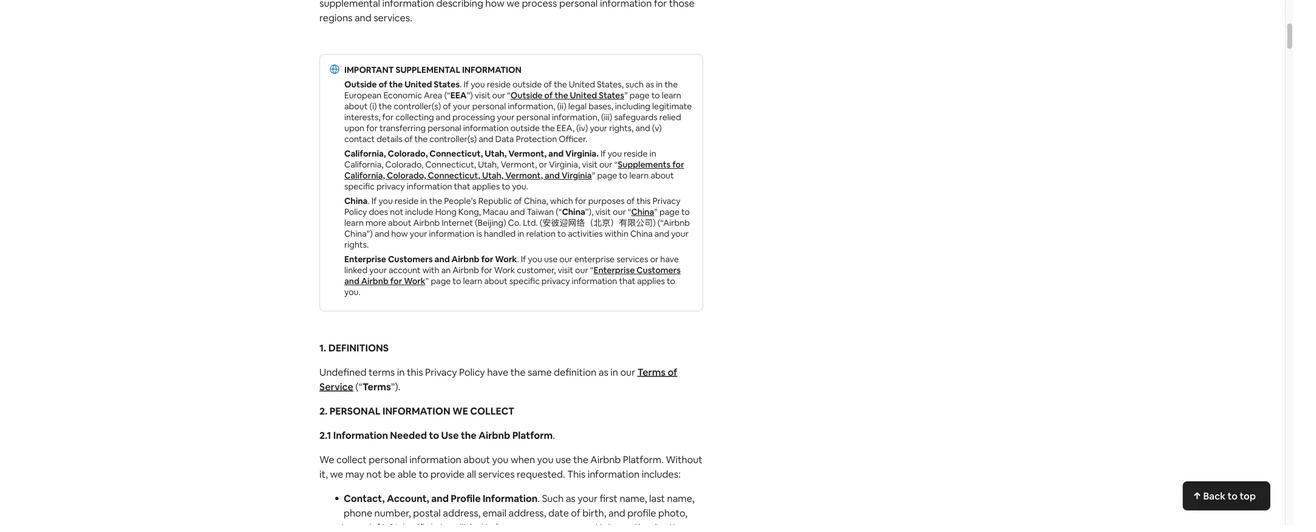 Task type: locate. For each thing, give the bounding box(es) containing it.
0 vertical spatial page
[[630, 90, 650, 101]]

use
[[441, 429, 459, 441]]

0 vertical spatial reside
[[487, 79, 511, 90]]

0 horizontal spatial customers
[[388, 254, 433, 265]]

1 horizontal spatial privacy
[[653, 196, 680, 206]]

3 california, from the top
[[344, 170, 385, 181]]

about up page to
[[651, 170, 674, 181]]

0 vertical spatial as
[[646, 79, 654, 90]]

2 vertical spatial ("
[[355, 380, 363, 393]]

0 horizontal spatial services
[[478, 468, 515, 480]]

in inside . if you reside outside of the united states, such as in the european economic area ("
[[656, 79, 663, 90]]

china down china link
[[630, 228, 653, 239]]

about inside "" page to learn more about airbnb internet (beijing) co. ltd. (安彼迎网络（北京）有限公司) ("airbnb china") and how your information is handled in relation to activities within china and your rights."
[[388, 217, 411, 228]]

" page to learn about specific privacy information that applies to you.
[[344, 170, 674, 192], [344, 276, 675, 298]]

the left people's
[[429, 196, 442, 206]]

(" right taiwan
[[556, 206, 562, 217]]

for inside 'enterprise customers and airbnb for work' link
[[390, 276, 402, 287]]

1 horizontal spatial outside
[[511, 90, 543, 101]]

terms
[[637, 366, 666, 378], [363, 380, 391, 393]]

(" inside . if you reside outside of the united states, such as in the european economic area ("
[[444, 90, 450, 101]]

2 california, from the top
[[344, 159, 384, 170]]

that for connecticut,
[[454, 181, 470, 192]]

requested.
[[517, 468, 565, 480]]

your up birth,
[[578, 492, 598, 505]]

1 horizontal spatial information
[[462, 64, 521, 75]]

supplements for california, colorado, connecticut, utah, vermont, and virginia link
[[344, 159, 684, 181]]

if for ") visit our "
[[464, 79, 469, 90]]

policy up china")
[[344, 206, 367, 217]]

1 horizontal spatial which
[[550, 196, 573, 206]]

eea ") visit our " outside of the united states
[[450, 90, 624, 101]]

. up the requested.
[[553, 429, 555, 441]]

colorado, inside supplements for california, colorado, connecticut, utah, vermont, and virginia
[[387, 170, 426, 181]]

not
[[390, 206, 403, 217], [366, 468, 382, 480]]

0 vertical spatial privacy
[[377, 181, 405, 192]]

privacy up does
[[377, 181, 405, 192]]

you inside the if you reside in california, colorado, connecticut, utah, vermont, or virginia, visit our "
[[608, 148, 622, 159]]

the left legal
[[555, 90, 568, 101]]

enterprise
[[344, 254, 386, 265], [594, 265, 635, 276]]

2 vertical spatial reside
[[395, 196, 419, 206]]

same
[[528, 366, 552, 378]]

photo,
[[658, 507, 687, 519]]

1 horizontal spatial not
[[390, 206, 403, 217]]

" page to learn about specific privacy information that applies to you. for vermont,
[[344, 170, 674, 192]]

1 vertical spatial terms
[[363, 380, 391, 393]]

to up republic
[[502, 181, 510, 192]]

2 vertical spatial as
[[566, 492, 576, 505]]

reside inside the if you reside in california, colorado, connecticut, utah, vermont, or virginia, visit our "
[[624, 148, 648, 159]]

0 horizontal spatial reside
[[395, 196, 419, 206]]

page right account
[[431, 276, 451, 287]]

if inside . if you use our enterprise services or have linked your account with an airbnb for work customer, visit our "
[[521, 254, 526, 265]]

if up processing at the left top of the page
[[464, 79, 469, 90]]

information down personal at left bottom
[[333, 429, 388, 441]]

you. for linked
[[344, 287, 360, 298]]

2 name, from the left
[[667, 492, 695, 505]]

. such as your first name, last name, phone number, postal address, email address, date of birth, and profile photo, some of which will depend on the features you use.
[[344, 492, 695, 525]]

reside right does
[[395, 196, 419, 206]]

0 horizontal spatial address,
[[443, 507, 481, 519]]

not inside we collect personal information about you when you use the airbnb platform. without it, we may not be able to provide all services requested. this information includes:
[[366, 468, 382, 480]]

1 horizontal spatial as
[[599, 366, 608, 378]]

0 horizontal spatial privacy
[[377, 181, 405, 192]]

profile
[[451, 492, 481, 505]]

airbnb inside "" page to learn more about airbnb internet (beijing) co. ltd. (安彼迎网络（北京）有限公司) ("airbnb china") and how your information is handled in relation to activities within china and your rights."
[[413, 217, 440, 228]]

processing
[[452, 112, 495, 123]]

controller(s) up california, colorado, connecticut, utah, vermont, and virginia.
[[430, 134, 477, 145]]

0 horizontal spatial you.
[[344, 287, 360, 298]]

use inside . if you use our enterprise services or have linked your account with an airbnb for work customer, visit our "
[[544, 254, 558, 265]]

we
[[319, 453, 334, 466]]

you. down linked
[[344, 287, 360, 298]]

information up california, colorado, connecticut, utah, vermont, and virginia.
[[463, 123, 509, 134]]

use
[[544, 254, 558, 265], [556, 453, 571, 466]]

controller(s)
[[394, 101, 441, 112], [430, 134, 477, 145]]

reside inside . if you reside in the people's republic of china, which for purposes of this privacy policy does not include hong kong, macau and taiwan ("
[[395, 196, 419, 206]]

(" down undefined
[[355, 380, 363, 393]]

as for such
[[646, 79, 654, 90]]

0 vertical spatial "
[[507, 90, 511, 101]]

2 " page to learn about specific privacy information that applies to you. from the top
[[344, 276, 675, 298]]

undefined
[[319, 366, 366, 378]]

or down ("airbnb
[[650, 254, 658, 265]]

provide
[[430, 468, 465, 480]]

privacy up ("airbnb
[[653, 196, 680, 206]]

1 address, from the left
[[443, 507, 481, 519]]

1 horizontal spatial page
[[597, 170, 617, 181]]

controller(s) up transferring
[[394, 101, 441, 112]]

reside inside . if you reside outside of the united states, such as in the european economic area ("
[[487, 79, 511, 90]]

0 horizontal spatial that
[[454, 181, 470, 192]]

1 horizontal spatial "
[[590, 265, 594, 276]]

our
[[492, 90, 505, 101], [599, 159, 612, 170], [560, 254, 573, 265], [575, 265, 588, 276], [620, 366, 635, 378]]

0 horizontal spatial specific
[[344, 181, 375, 192]]

1 horizontal spatial have
[[660, 254, 679, 265]]

back
[[1203, 490, 1226, 502]]

(ii)
[[557, 101, 566, 112]]

2 horizontal spatial reside
[[624, 148, 648, 159]]

use inside we collect personal information about you when you use the airbnb platform. without it, we may not be able to provide all services requested. this information includes:
[[556, 453, 571, 466]]

2 enterprise customers and airbnb for work from the top
[[344, 265, 681, 287]]

1 vertical spatial or
[[650, 254, 658, 265]]

about
[[344, 101, 368, 112], [651, 170, 674, 181], [388, 217, 411, 228], [484, 276, 508, 287], [464, 453, 490, 466]]

1 vertical spatial outside
[[510, 123, 540, 134]]

0 horizontal spatial privacy
[[425, 366, 457, 378]]

to inside we collect personal information about you when you use the airbnb platform. without it, we may not be able to provide all services requested. this information includes:
[[419, 468, 428, 480]]

. down "" page to learn more about airbnb internet (beijing) co. ltd. (安彼迎网络（北京）有限公司) ("airbnb china") and how your information is handled in relation to activities within china and your rights."
[[517, 254, 519, 265]]

that down the within
[[619, 276, 635, 287]]

0 vertical spatial this
[[637, 196, 651, 206]]

specific down relation
[[509, 276, 540, 287]]

information up . if you reside outside of the united states, such as in the european economic area ("
[[462, 64, 521, 75]]

you left use.
[[534, 521, 550, 525]]

1 horizontal spatial information
[[483, 492, 538, 505]]

the inside we collect personal information about you when you use the airbnb platform. without it, we may not be able to provide all services requested. this information includes:
[[573, 453, 588, 466]]

enterprise customers and airbnb for work down the handled on the top left of page
[[344, 265, 681, 287]]

utah, inside the if you reside in california, colorado, connecticut, utah, vermont, or virginia, visit our "
[[478, 159, 499, 170]]

personal down 'area' in the left top of the page
[[428, 123, 461, 134]]

this inside . if you reside in the people's republic of china, which for purposes of this privacy policy does not include hong kong, macau and taiwan ("
[[637, 196, 651, 206]]

page for in
[[597, 170, 617, 181]]

personal up be on the bottom
[[369, 453, 407, 466]]

customers down how
[[388, 254, 433, 265]]

applies for or
[[637, 276, 665, 287]]

page up purposes
[[597, 170, 617, 181]]

to right 'able'
[[419, 468, 428, 480]]

0 vertical spatial controller(s)
[[394, 101, 441, 112]]

states down important supplemental information
[[434, 79, 460, 90]]

or
[[539, 159, 547, 170], [650, 254, 658, 265]]

1 horizontal spatial you.
[[512, 181, 528, 192]]

not left be on the bottom
[[366, 468, 382, 480]]

. inside . if you reside outside of the united states, such as in the european economic area ("
[[460, 79, 462, 90]]

1 vertical spatial page
[[597, 170, 617, 181]]

united down supplemental
[[405, 79, 432, 90]]

0 vertical spatial outside
[[513, 79, 542, 90]]

that up people's
[[454, 181, 470, 192]]

0 horizontal spatial "
[[507, 90, 511, 101]]

about for provide
[[464, 453, 490, 466]]

1 horizontal spatial address,
[[509, 507, 546, 519]]

1 vertical spatial you.
[[344, 287, 360, 298]]

visit right customer,
[[558, 265, 573, 276]]

1 vertical spatial privacy
[[542, 276, 570, 287]]

of inside . if you reside outside of the united states, such as in the european economic area ("
[[544, 79, 552, 90]]

as right definition
[[599, 366, 608, 378]]

which down number,
[[382, 521, 408, 525]]

0 vertical spatial policy
[[344, 206, 367, 217]]

2 horizontal spatial "
[[614, 159, 618, 170]]

which inside . if you reside in the people's republic of china, which for purposes of this privacy policy does not include hong kong, macau and taiwan ("
[[550, 196, 573, 206]]

information up email
[[483, 492, 538, 505]]

. for contact, account, and profile information
[[538, 492, 540, 505]]

internet
[[442, 217, 473, 228]]

our inside the if you reside in california, colorado, connecticut, utah, vermont, or virginia, visit our "
[[599, 159, 612, 170]]

terms inside the terms of service
[[637, 366, 666, 378]]

top
[[1240, 490, 1256, 502]]

0 horizontal spatial not
[[366, 468, 382, 480]]

in down (v)
[[650, 148, 656, 159]]

1 vertical spatial applies
[[637, 276, 665, 287]]

0 horizontal spatial as
[[566, 492, 576, 505]]

1 enterprise customers and airbnb for work from the top
[[344, 254, 517, 265]]

2 address, from the left
[[509, 507, 546, 519]]

" inside " page to learn about (i) the controller(s) of your personal information, (ii) legal bases, including legitimate interests, for collecting and processing your personal information, (iii) safeguards relied upon for transferring personal information outside the eea, (iv) your rights, and (v) contact details of the controller(s) and data protection officer.
[[624, 90, 628, 101]]

china up activities at the top left of the page
[[562, 206, 585, 217]]

" page to learn about specific privacy information that applies to you. for for
[[344, 276, 675, 298]]

to down ("airbnb
[[667, 276, 675, 287]]

" inside . if you use our enterprise services or have linked your account with an airbnb for work customer, visit our "
[[590, 265, 594, 276]]

information up needed
[[383, 405, 450, 417]]

. inside . such as your first name, last name, phone number, postal address, email address, date of birth, and profile photo, some of which will depend on the features you use.
[[538, 492, 540, 505]]

and
[[436, 112, 451, 123], [635, 123, 650, 134], [479, 134, 493, 145], [548, 148, 564, 159], [545, 170, 560, 181], [510, 206, 525, 217], [375, 228, 389, 239], [655, 228, 669, 239], [435, 254, 450, 265], [344, 276, 359, 287], [431, 492, 449, 505], [609, 507, 625, 519]]

. left ")
[[460, 79, 462, 90]]

your inside . such as your first name, last name, phone number, postal address, email address, date of birth, and profile photo, some of which will depend on the features you use.
[[578, 492, 598, 505]]

to inside 'button'
[[1228, 490, 1238, 502]]

airbnb inside . if you use our enterprise services or have linked your account with an airbnb for work customer, visit our "
[[453, 265, 479, 276]]

does
[[369, 206, 388, 217]]

1 horizontal spatial or
[[650, 254, 658, 265]]

colorado, inside the if you reside in california, colorado, connecticut, utah, vermont, or virginia, visit our "
[[385, 159, 423, 170]]

as right such
[[646, 79, 654, 90]]

to left "top"
[[1228, 490, 1238, 502]]

outside
[[513, 79, 542, 90], [510, 123, 540, 134]]

1 horizontal spatial name,
[[667, 492, 695, 505]]

the inside . if you reside in the people's republic of china, which for purposes of this privacy policy does not include hong kong, macau and taiwan ("
[[429, 196, 442, 206]]

0 horizontal spatial policy
[[344, 206, 367, 217]]

0 horizontal spatial outside
[[344, 79, 377, 90]]

("
[[444, 90, 450, 101], [556, 206, 562, 217], [355, 380, 363, 393]]

0 vertical spatial use
[[544, 254, 558, 265]]

0 vertical spatial that
[[454, 181, 470, 192]]

information,
[[508, 101, 555, 112], [552, 112, 599, 123]]

includes:
[[642, 468, 681, 480]]

privacy inside . if you reside in the people's republic of china, which for purposes of this privacy policy does not include hong kong, macau and taiwan ("
[[653, 196, 680, 206]]

. up more
[[368, 196, 370, 206]]

customers
[[388, 254, 433, 265], [637, 265, 681, 276]]

an
[[441, 265, 451, 276]]

2 horizontal spatial page
[[630, 90, 650, 101]]

0 horizontal spatial terms
[[363, 380, 391, 393]]

you left when
[[492, 453, 509, 466]]

. inside . if you reside in the people's republic of china, which for purposes of this privacy policy does not include hong kong, macau and taiwan ("
[[368, 196, 370, 206]]

this right terms
[[407, 366, 423, 378]]

about inside we collect personal information about you when you use the airbnb platform. without it, we may not be able to provide all services requested. this information includes:
[[464, 453, 490, 466]]

1 vertical spatial use
[[556, 453, 571, 466]]

" right states,
[[624, 90, 628, 101]]

specific for california, colorado, connecticut, utah, vermont, and virginia.
[[344, 181, 375, 192]]

2 vertical spatial "
[[590, 265, 594, 276]]

0 vertical spatial specific
[[344, 181, 375, 192]]

0 vertical spatial have
[[660, 254, 679, 265]]

postal
[[413, 507, 441, 519]]

information
[[333, 429, 388, 441], [483, 492, 538, 505]]

you
[[471, 79, 485, 90], [608, 148, 622, 159], [379, 196, 393, 206], [528, 254, 542, 265], [492, 453, 509, 466], [537, 453, 553, 466], [534, 521, 550, 525]]

in inside "" page to learn more about airbnb internet (beijing) co. ltd. (安彼迎网络（北京）有限公司) ("airbnb china") and how your information is handled in relation to activities within china and your rights."
[[518, 228, 524, 239]]

enterprise
[[574, 254, 615, 265]]

about left (i)
[[344, 101, 368, 112]]

and inside enterprise customers and airbnb for work
[[344, 276, 359, 287]]

details
[[377, 134, 403, 145]]

california, inside the if you reside in california, colorado, connecticut, utah, vermont, or virginia, visit our "
[[344, 159, 384, 170]]

states up (iii) on the left top of page
[[599, 90, 624, 101]]

1 horizontal spatial services
[[616, 254, 648, 265]]

needed
[[390, 429, 427, 441]]

services down the within
[[616, 254, 648, 265]]

connecticut,
[[430, 148, 483, 159], [425, 159, 476, 170], [428, 170, 480, 181]]

united right (ii)
[[570, 90, 597, 101]]

about inside " page to learn about (i) the controller(s) of your personal information, (ii) legal bases, including legitimate interests, for collecting and processing your personal information, (iii) safeguards relied upon for transferring personal information outside the eea, (iv) your rights, and (v) contact details of the controller(s) and data protection officer.
[[344, 101, 368, 112]]

0 horizontal spatial applies
[[472, 181, 500, 192]]

not inside . if you reside in the people's republic of china, which for purposes of this privacy policy does not include hong kong, macau and taiwan ("
[[390, 206, 403, 217]]

1 vertical spatial policy
[[459, 366, 485, 378]]

activities
[[568, 228, 603, 239]]

co.
[[508, 217, 521, 228]]

contact,
[[344, 492, 385, 505]]

. left such in the bottom of the page
[[538, 492, 540, 505]]

legal
[[568, 101, 587, 112]]

1 vertical spatial "
[[614, 159, 618, 170]]

for
[[382, 112, 394, 123], [366, 123, 378, 134], [672, 159, 684, 170], [575, 196, 586, 206], [481, 254, 493, 265], [481, 265, 492, 276], [390, 276, 402, 287]]

1 horizontal spatial states
[[599, 90, 624, 101]]

to inside " page to learn about (i) the controller(s) of your personal information, (ii) legal bases, including legitimate interests, for collecting and processing your personal information, (iii) safeguards relied upon for transferring personal information outside the eea, (iv) your rights, and (v) contact details of the controller(s) and data protection officer.
[[651, 90, 660, 101]]

china
[[344, 196, 368, 206], [562, 206, 585, 217], [631, 206, 654, 217], [630, 228, 653, 239]]

utah, inside supplements for california, colorado, connecticut, utah, vermont, and virginia
[[482, 170, 504, 181]]

colorado,
[[388, 148, 428, 159], [385, 159, 423, 170], [387, 170, 426, 181]]

of
[[379, 79, 387, 90], [544, 79, 552, 90], [544, 90, 553, 101], [443, 101, 451, 112], [404, 134, 413, 145], [514, 196, 522, 206], [627, 196, 635, 206], [668, 366, 677, 378], [571, 507, 580, 519], [370, 521, 380, 525]]

2 horizontal spatial as
[[646, 79, 654, 90]]

this
[[637, 196, 651, 206], [407, 366, 423, 378]]

0 vertical spatial services
[[616, 254, 648, 265]]

if down "" page to learn more about airbnb internet (beijing) co. ltd. (安彼迎网络（北京）有限公司) ("airbnb china") and how your information is handled in relation to activities within china and your rights."
[[521, 254, 526, 265]]

learn up relied
[[662, 90, 681, 101]]

if inside . if you reside outside of the united states, such as in the european economic area ("
[[464, 79, 469, 90]]

you inside . if you reside outside of the united states, such as in the european economic area ("
[[471, 79, 485, 90]]

0 vertical spatial privacy
[[653, 196, 680, 206]]

for inside . if you use our enterprise services or have linked your account with an airbnb for work customer, visit our "
[[481, 265, 492, 276]]

0 horizontal spatial or
[[539, 159, 547, 170]]

1 vertical spatial reside
[[624, 148, 648, 159]]

(v)
[[652, 123, 662, 134]]

work left customer,
[[494, 265, 515, 276]]

information down hong
[[429, 228, 474, 239]]

china left page to
[[631, 206, 654, 217]]

we
[[452, 405, 468, 417]]

0 vertical spatial " page to learn about specific privacy information that applies to you.
[[344, 170, 674, 192]]

(iii)
[[601, 112, 612, 123]]

service
[[319, 380, 353, 393]]

china")
[[344, 228, 373, 239]]

" page to learn about (i) the controller(s) of your personal information, (ii) legal bases, including legitimate interests, for collecting and processing your personal information, (iii) safeguards relied upon for transferring personal information outside the eea, (iv) your rights, and (v) contact details of the controller(s) and data protection officer.
[[344, 90, 692, 145]]

0 vertical spatial terms
[[637, 366, 666, 378]]

(" right 'area' in the left top of the page
[[444, 90, 450, 101]]

terms
[[369, 366, 395, 378]]

. inside . if you use our enterprise services or have linked your account with an airbnb for work customer, visit our "
[[517, 254, 519, 265]]

information inside " page to learn about (i) the controller(s) of your personal information, (ii) legal bases, including legitimate interests, for collecting and processing your personal information, (iii) safeguards relied upon for transferring personal information outside the eea, (iv) your rights, and (v) contact details of the controller(s) and data protection officer.
[[463, 123, 509, 134]]

1 horizontal spatial applies
[[637, 276, 665, 287]]

if for " page to learn about specific privacy information that applies to you.
[[521, 254, 526, 265]]

of inside the terms of service
[[668, 366, 677, 378]]

page for use
[[431, 276, 451, 287]]

enterprise down rights.
[[344, 254, 386, 265]]

if right virginia.
[[601, 148, 606, 159]]

visit inside the if you reside in california, colorado, connecticut, utah, vermont, or virginia, visit our "
[[582, 159, 598, 170]]

if up more
[[371, 196, 377, 206]]

0 horizontal spatial ("
[[355, 380, 363, 393]]

such
[[626, 79, 644, 90]]

kong,
[[458, 206, 481, 217]]

0 horizontal spatial name,
[[620, 492, 647, 505]]

personal inside we collect personal information about you when you use the airbnb platform. without it, we may not be able to provide all services requested. this information includes:
[[369, 453, 407, 466]]

0 vertical spatial applies
[[472, 181, 500, 192]]

0 vertical spatial ("
[[444, 90, 450, 101]]

states,
[[597, 79, 624, 90]]

1 california, from the top
[[344, 148, 386, 159]]

the left same
[[510, 366, 526, 378]]

about for and
[[344, 101, 368, 112]]

specific up does
[[344, 181, 375, 192]]

visit inside . if you use our enterprise services or have linked your account with an airbnb for work customer, visit our "
[[558, 265, 573, 276]]

.
[[460, 79, 462, 90], [368, 196, 370, 206], [517, 254, 519, 265], [553, 429, 555, 441], [538, 492, 540, 505]]

virginia,
[[549, 159, 580, 170]]

collect
[[470, 405, 514, 417]]

1 horizontal spatial ("
[[444, 90, 450, 101]]

applies for utah,
[[472, 181, 500, 192]]

reside right ")
[[487, 79, 511, 90]]

in up the ").
[[397, 366, 405, 378]]

in left relation
[[518, 228, 524, 239]]

that for services
[[619, 276, 635, 287]]

people's
[[444, 196, 476, 206]]

name, up profile at bottom
[[620, 492, 647, 505]]

information for personal
[[383, 405, 450, 417]]

as right such in the bottom of the page
[[566, 492, 576, 505]]

")
[[467, 90, 473, 101]]

2 vertical spatial page
[[431, 276, 451, 287]]

privacy for california,
[[377, 181, 405, 192]]

0 horizontal spatial page
[[431, 276, 451, 287]]

reside down rights,
[[624, 148, 648, 159]]

you inside . such as your first name, last name, phone number, postal address, email address, date of birth, and profile photo, some of which will depend on the features you use.
[[534, 521, 550, 525]]

in
[[656, 79, 663, 90], [650, 148, 656, 159], [420, 196, 427, 206], [518, 228, 524, 239], [397, 366, 405, 378], [611, 366, 618, 378]]

0 horizontal spatial this
[[407, 366, 423, 378]]

which inside . such as your first name, last name, phone number, postal address, email address, date of birth, and profile photo, some of which will depend on the features you use.
[[382, 521, 408, 525]]

enterprise customers and airbnb for work down how
[[344, 254, 517, 265]]

1 vertical spatial privacy
[[425, 366, 457, 378]]

in right such
[[656, 79, 663, 90]]

china inside "" page to learn more about airbnb internet (beijing) co. ltd. (安彼迎网络（北京）有限公司) ("airbnb china") and how your information is handled in relation to activities within china and your rights."
[[630, 228, 653, 239]]

1 vertical spatial as
[[599, 366, 608, 378]]

1 horizontal spatial this
[[637, 196, 651, 206]]

rights,
[[609, 123, 634, 134]]

our "
[[613, 206, 631, 217]]

vermont, down data
[[501, 159, 537, 170]]

you down relation
[[528, 254, 542, 265]]

" down activities at the top left of the page
[[590, 265, 594, 276]]

2 horizontal spatial ("
[[556, 206, 562, 217]]

the down email
[[477, 521, 492, 525]]

you up the requested.
[[537, 453, 553, 466]]

1 vertical spatial that
[[619, 276, 635, 287]]

as inside . if you reside outside of the united states, such as in the european economic area ("
[[646, 79, 654, 90]]

0 vertical spatial information
[[462, 64, 521, 75]]

0 horizontal spatial information
[[383, 405, 450, 417]]

you.
[[512, 181, 528, 192], [344, 287, 360, 298]]

" page to learn more about airbnb internet (beijing) co. ltd. (安彼迎网络（北京）有限公司) ("airbnb china") and how your information is handled in relation to activities within china and your rights.
[[344, 206, 690, 250]]

customer,
[[517, 265, 556, 276]]

and inside supplements for california, colorado, connecticut, utah, vermont, and virginia
[[545, 170, 560, 181]]

1 vertical spatial information
[[383, 405, 450, 417]]

0 vertical spatial not
[[390, 206, 403, 217]]

" left page to
[[654, 206, 658, 217]]

0 vertical spatial which
[[550, 196, 573, 206]]

the inside . such as your first name, last name, phone number, postal address, email address, date of birth, and profile photo, some of which will depend on the features you use.
[[477, 521, 492, 525]]

vermont, up china,
[[505, 170, 543, 181]]

0 vertical spatial or
[[539, 159, 547, 170]]

if inside . if you reside in the people's republic of china, which for purposes of this privacy policy does not include hong kong, macau and taiwan ("
[[371, 196, 377, 206]]

1 vertical spatial ("
[[556, 206, 562, 217]]

1 vertical spatial specific
[[509, 276, 540, 287]]

you up more
[[379, 196, 393, 206]]

platform.
[[623, 453, 664, 466]]

1 " page to learn about specific privacy information that applies to you. from the top
[[344, 170, 674, 192]]

" right ")
[[507, 90, 511, 101]]

0 horizontal spatial information
[[333, 429, 388, 441]]

our right definition
[[620, 366, 635, 378]]

1 horizontal spatial privacy
[[542, 276, 570, 287]]

outside of the united states link
[[511, 90, 624, 101]]

0 horizontal spatial which
[[382, 521, 408, 525]]

learn
[[662, 90, 681, 101], [629, 170, 649, 181], [344, 217, 364, 228], [463, 276, 482, 287]]

china link
[[631, 206, 654, 217]]



Task type: vqa. For each thing, say whether or not it's contained in the screenshot.
what in We ask every guest to remember a few simple things about what makes a great guest.
no



Task type: describe. For each thing, give the bounding box(es) containing it.
important supplemental information
[[344, 64, 521, 75]]

" inside the if you reside in california, colorado, connecticut, utah, vermont, or virginia, visit our "
[[614, 159, 618, 170]]

as for definition
[[599, 366, 608, 378]]

information up provide
[[409, 453, 461, 466]]

(i)
[[369, 101, 377, 112]]

area
[[424, 90, 442, 101]]

vermont, inside the if you reside in california, colorado, connecticut, utah, vermont, or virginia, visit our "
[[501, 159, 537, 170]]

collecting
[[395, 112, 434, 123]]

2. personal information we collect
[[319, 405, 514, 417]]

back to top
[[1203, 490, 1256, 502]]

in inside the if you reside in california, colorado, connecticut, utah, vermont, or virginia, visit our "
[[650, 148, 656, 159]]

eea,
[[557, 123, 574, 134]]

(iv)
[[576, 123, 588, 134]]

work down the handled on the top left of page
[[495, 254, 517, 265]]

within
[[605, 228, 628, 239]]

(" inside . if you reside in the people's republic of china, which for purposes of this privacy policy does not include hong kong, macau and taiwan ("
[[556, 206, 562, 217]]

1 vertical spatial information
[[483, 492, 538, 505]]

the up legitimate
[[665, 79, 678, 90]]

this
[[567, 468, 586, 480]]

collect
[[336, 453, 367, 466]]

transferring
[[380, 123, 426, 134]]

information for supplemental
[[462, 64, 521, 75]]

european
[[344, 90, 382, 101]]

safeguards
[[614, 112, 657, 123]]

supplements
[[618, 159, 671, 170]]

your down page to
[[671, 228, 689, 239]]

reside for our
[[487, 79, 511, 90]]

the up (ii)
[[554, 79, 567, 90]]

phone
[[344, 507, 372, 519]]

the down important
[[389, 79, 403, 90]]

" left an
[[425, 276, 429, 287]]

learn up china link
[[629, 170, 649, 181]]

outside of the united states
[[344, 79, 460, 90]]

account
[[389, 265, 421, 276]]

about for relation
[[388, 217, 411, 228]]

1 horizontal spatial customers
[[637, 265, 681, 276]]

the left eea,
[[542, 123, 555, 134]]

on
[[464, 521, 475, 525]]

as inside . such as your first name, last name, phone number, postal address, email address, date of birth, and profile photo, some of which will depend on the features you use.
[[566, 492, 576, 505]]

birth,
[[583, 507, 606, 519]]

privacy for our
[[542, 276, 570, 287]]

the down collecting
[[414, 134, 428, 145]]

all
[[467, 468, 476, 480]]

2.1 information needed to use the airbnb platform .
[[319, 429, 555, 441]]

information, left (ii)
[[508, 101, 555, 112]]

to right an
[[453, 276, 461, 287]]

bases,
[[589, 101, 613, 112]]

0 vertical spatial information
[[333, 429, 388, 441]]

1 vertical spatial this
[[407, 366, 423, 378]]

protection
[[516, 134, 557, 145]]

0 horizontal spatial enterprise
[[344, 254, 386, 265]]

and inside . if you reside in the people's republic of china, which for purposes of this privacy policy does not include hong kong, macau and taiwan ("
[[510, 206, 525, 217]]

your right how
[[410, 228, 427, 239]]

virginia.
[[565, 148, 599, 159]]

to left 'use'
[[429, 429, 439, 441]]

" down virginia.
[[592, 170, 595, 181]]

1 horizontal spatial enterprise
[[594, 265, 635, 276]]

legitimate
[[652, 101, 692, 112]]

2.
[[319, 405, 328, 417]]

information up first
[[588, 468, 640, 480]]

interests,
[[344, 112, 380, 123]]

services inside . if you use our enterprise services or have linked your account with an airbnb for work customer, visit our "
[[616, 254, 648, 265]]

airbnb inside we collect personal information about you when you use the airbnb platform. without it, we may not be able to provide all services requested. this information includes:
[[590, 453, 621, 466]]

virginia
[[562, 170, 592, 181]]

including
[[615, 101, 650, 112]]

").
[[391, 380, 400, 393]]

hong
[[435, 206, 457, 217]]

number,
[[374, 507, 411, 519]]

in inside . if you reside in the people's republic of china, which for purposes of this privacy policy does not include hong kong, macau and taiwan ("
[[420, 196, 427, 206]]

. if you reside in the people's republic of china, which for purposes of this privacy policy does not include hong kong, macau and taiwan ("
[[344, 196, 680, 217]]

(" terms ").
[[353, 380, 400, 393]]

macau
[[483, 206, 508, 217]]

important
[[344, 64, 394, 75]]

contact, account, and profile information
[[344, 492, 538, 505]]

include
[[405, 206, 433, 217]]

profile
[[627, 507, 656, 519]]

you inside . if you reside in the people's republic of china, which for purposes of this privacy policy does not include hong kong, macau and taiwan ("
[[379, 196, 393, 206]]

contact
[[344, 134, 375, 145]]

your right 'area' in the left top of the page
[[453, 101, 470, 112]]

you inside . if you use our enterprise services or have linked your account with an airbnb for work customer, visit our "
[[528, 254, 542, 265]]

connecticut, inside the if you reside in california, colorado, connecticut, utah, vermont, or virginia, visit our "
[[425, 159, 476, 170]]

work left an
[[404, 276, 425, 287]]

about left customer,
[[484, 276, 508, 287]]

visit right "),
[[595, 206, 611, 217]]

vermont, down protection
[[508, 148, 547, 159]]

may
[[345, 468, 364, 480]]

page to
[[660, 206, 690, 217]]

personal right eea
[[472, 101, 506, 112]]

1.
[[319, 342, 326, 354]]

" inside "" page to learn more about airbnb internet (beijing) co. ltd. (安彼迎网络（北京）有限公司) ("airbnb china") and how your information is handled in relation to activities within china and your rights."
[[654, 206, 658, 217]]

1 vertical spatial have
[[487, 366, 508, 378]]

last
[[649, 492, 665, 505]]

purposes
[[588, 196, 625, 206]]

in right definition
[[611, 366, 618, 378]]

the right 'use'
[[461, 429, 476, 441]]

reside for our "
[[395, 196, 419, 206]]

. for china
[[368, 196, 370, 206]]

1 horizontal spatial policy
[[459, 366, 485, 378]]

. for outside of the united states
[[460, 79, 462, 90]]

ltd.
[[523, 217, 538, 228]]

we
[[330, 468, 343, 480]]

if for "), visit our "
[[371, 196, 377, 206]]

supplements for california, colorado, connecticut, utah, vermont, and virginia
[[344, 159, 684, 181]]

taiwan
[[527, 206, 554, 217]]

or inside . if you use our enterprise services or have linked your account with an airbnb for work customer, visit our "
[[650, 254, 658, 265]]

. if you reside outside of the united states, such as in the european economic area ("
[[344, 79, 678, 101]]

and inside . such as your first name, last name, phone number, postal address, email address, date of birth, and profile photo, some of which will depend on the features you use.
[[609, 507, 625, 519]]

information down enterprise on the left of page
[[572, 276, 617, 287]]

your up data
[[497, 112, 514, 123]]

linked
[[344, 265, 367, 276]]

specific for enterprise customers and airbnb for work
[[509, 276, 540, 287]]

our left enterprise on the left of page
[[560, 254, 573, 265]]

terms of service
[[319, 366, 677, 393]]

learn inside " page to learn about (i) the controller(s) of your personal information, (ii) legal bases, including legitimate interests, for collecting and processing your personal information, (iii) safeguards relied upon for transferring personal information outside the eea, (iv) your rights, and (v) contact details of the controller(s) and data protection officer.
[[662, 90, 681, 101]]

rights.
[[344, 239, 369, 250]]

1 name, from the left
[[620, 492, 647, 505]]

services inside we collect personal information about you when you use the airbnb platform. without it, we may not be able to provide all services requested. this information includes:
[[478, 468, 515, 480]]

learn right an
[[463, 276, 482, 287]]

policy inside . if you reside in the people's republic of china, which for purposes of this privacy policy does not include hong kong, macau and taiwan ("
[[344, 206, 367, 217]]

data
[[495, 134, 514, 145]]

outside inside . if you reside outside of the united states, such as in the european economic area ("
[[513, 79, 542, 90]]

our down activities at the top left of the page
[[575, 265, 588, 276]]

information up include
[[407, 181, 452, 192]]

to up purposes
[[619, 170, 628, 181]]

your right (iv)
[[590, 123, 607, 134]]

0 horizontal spatial states
[[434, 79, 460, 90]]

supplemental
[[396, 64, 460, 75]]

for inside . if you reside in the people's republic of china, which for purposes of this privacy policy does not include hong kong, macau and taiwan ("
[[575, 196, 586, 206]]

california, inside supplements for california, colorado, connecticut, utah, vermont, and virginia
[[344, 170, 385, 181]]

our right ")
[[492, 90, 505, 101]]

when
[[511, 453, 535, 466]]

your inside . if you use our enterprise services or have linked your account with an airbnb for work customer, visit our "
[[369, 265, 387, 276]]

date
[[548, 507, 569, 519]]

1 vertical spatial controller(s)
[[430, 134, 477, 145]]

china left does
[[344, 196, 368, 206]]

learn inside "" page to learn more about airbnb internet (beijing) co. ltd. (安彼迎网络（北京）有限公司) ("airbnb china") and how your information is handled in relation to activities within china and your rights."
[[344, 217, 364, 228]]

or inside the if you reside in california, colorado, connecticut, utah, vermont, or virginia, visit our "
[[539, 159, 547, 170]]

the right (i)
[[379, 101, 392, 112]]

. for enterprise customers and airbnb for work
[[517, 254, 519, 265]]

china "), visit our " china
[[562, 206, 654, 217]]

have inside . if you use our enterprise services or have linked your account with an airbnb for work customer, visit our "
[[660, 254, 679, 265]]

"),
[[585, 206, 594, 217]]

connecticut, inside supplements for california, colorado, connecticut, utah, vermont, and virginia
[[428, 170, 480, 181]]

united inside . if you reside outside of the united states, such as in the european economic area ("
[[569, 79, 595, 90]]

definitions
[[328, 342, 389, 354]]

republic
[[478, 196, 512, 206]]

information, up "officer."
[[552, 112, 599, 123]]

able
[[398, 468, 417, 480]]

personal up protection
[[516, 112, 550, 123]]

terms of service link
[[319, 366, 677, 393]]

visit right ")
[[475, 90, 490, 101]]

depend
[[427, 521, 462, 525]]

information inside "" page to learn more about airbnb internet (beijing) co. ltd. (安彼迎网络（北京）有限公司) ("airbnb china") and how your information is handled in relation to activities within china and your rights."
[[429, 228, 474, 239]]

platform
[[512, 429, 553, 441]]

if inside the if you reside in california, colorado, connecticut, utah, vermont, or virginia, visit our "
[[601, 148, 606, 159]]

relation
[[526, 228, 556, 239]]

for inside supplements for california, colorado, connecticut, utah, vermont, and virginia
[[672, 159, 684, 170]]

definition
[[554, 366, 597, 378]]

outside inside " page to learn about (i) the controller(s) of your personal information, (ii) legal bases, including legitimate interests, for collecting and processing your personal information, (iii) safeguards relied upon for transferring personal information outside the eea, (iv) your rights, and (v) contact details of the controller(s) and data protection officer.
[[510, 123, 540, 134]]

page inside " page to learn about (i) the controller(s) of your personal information, (ii) legal bases, including legitimate interests, for collecting and processing your personal information, (iii) safeguards relied upon for transferring personal information outside the eea, (iv) your rights, and (v) contact details of the controller(s) and data protection officer.
[[630, 90, 650, 101]]

officer.
[[559, 134, 587, 145]]

1. definitions
[[319, 342, 389, 354]]

eea
[[450, 90, 467, 101]]

be
[[384, 468, 395, 480]]

. if you use our enterprise services or have linked your account with an airbnb for work customer, visit our "
[[344, 254, 679, 276]]

work inside . if you use our enterprise services or have linked your account with an airbnb for work customer, visit our "
[[494, 265, 515, 276]]

you. for or
[[512, 181, 528, 192]]

to inside "" page to learn more about airbnb internet (beijing) co. ltd. (安彼迎网络（北京）有限公司) ("airbnb china") and how your information is handled in relation to activities within china and your rights."
[[558, 228, 566, 239]]

vermont, inside supplements for california, colorado, connecticut, utah, vermont, and virginia
[[505, 170, 543, 181]]

(beijing)
[[475, 217, 506, 228]]



